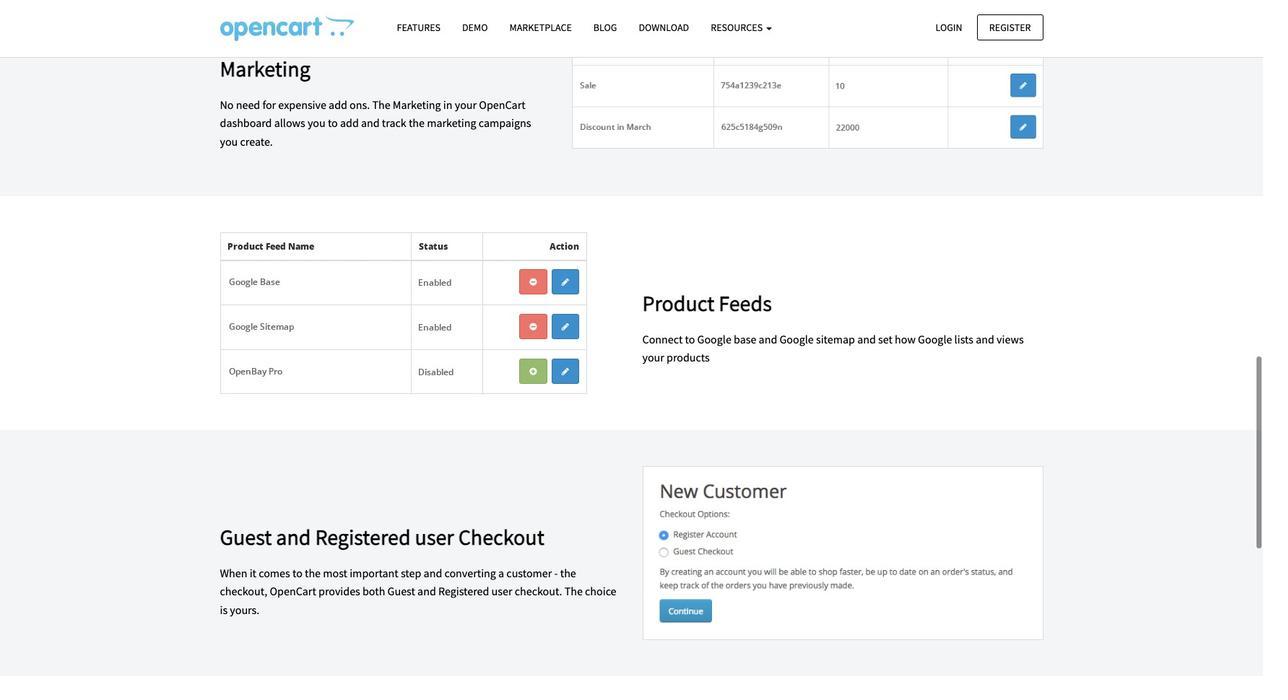Task type: describe. For each thing, give the bounding box(es) containing it.
1 google from the left
[[697, 332, 732, 347]]

set
[[878, 332, 893, 347]]

for
[[262, 97, 276, 112]]

blog link
[[583, 15, 628, 41]]

0 vertical spatial marketing
[[220, 55, 310, 82]]

0 horizontal spatial user
[[415, 523, 454, 551]]

dashboard
[[220, 116, 272, 130]]

in
[[443, 97, 453, 112]]

feeds
[[719, 289, 772, 317]]

choice
[[585, 585, 617, 599]]

important
[[350, 566, 399, 581]]

0 horizontal spatial guest
[[220, 523, 272, 551]]

guest inside when it comes to the most important step and converting a customer - the checkout, opencart provides both guest and registered user checkout. the choice is yours.
[[388, 585, 415, 599]]

base
[[734, 332, 756, 347]]

is
[[220, 603, 228, 618]]

both
[[363, 585, 385, 599]]

yours.
[[230, 603, 260, 618]]

login
[[936, 21, 962, 34]]

features link
[[386, 15, 451, 41]]

checkout.
[[515, 585, 562, 599]]

download link
[[628, 15, 700, 41]]

provides
[[319, 585, 360, 599]]

marketing image
[[572, 0, 1043, 149]]

guest and registered user checkout image
[[642, 466, 1043, 640]]

create.
[[240, 134, 273, 149]]

-
[[554, 566, 558, 581]]

demo link
[[451, 15, 499, 41]]

blog
[[594, 21, 617, 34]]

demo
[[462, 21, 488, 34]]

need
[[236, 97, 260, 112]]

resources
[[711, 21, 765, 34]]

register
[[989, 21, 1031, 34]]

connect
[[642, 332, 683, 347]]

and up the comes
[[276, 523, 311, 551]]

comes
[[259, 566, 290, 581]]

expensive
[[278, 97, 326, 112]]

lists
[[955, 332, 974, 347]]

it
[[250, 566, 256, 581]]

most
[[323, 566, 347, 581]]

products
[[667, 351, 710, 365]]

registered inside when it comes to the most important step and converting a customer - the checkout, opencart provides both guest and registered user checkout. the choice is yours.
[[438, 585, 489, 599]]

0 vertical spatial registered
[[315, 523, 411, 551]]

track
[[382, 116, 406, 130]]

converting
[[445, 566, 496, 581]]

when
[[220, 566, 247, 581]]

campaigns
[[479, 116, 531, 130]]

marketing inside no need for expensive add ons. the marketing in your opencart dashboard allows you to add and track the marketing campaigns you create.
[[393, 97, 441, 112]]

features
[[397, 21, 441, 34]]

1 vertical spatial you
[[220, 134, 238, 149]]

product
[[642, 289, 715, 317]]

connect to google base and google sitemap and set how google lists and views your products
[[642, 332, 1024, 365]]



Task type: vqa. For each thing, say whether or not it's contained in the screenshot.
order to the right
no



Task type: locate. For each thing, give the bounding box(es) containing it.
guest
[[220, 523, 272, 551], [388, 585, 415, 599]]

1 vertical spatial registered
[[438, 585, 489, 599]]

registered down converting
[[438, 585, 489, 599]]

registered up important
[[315, 523, 411, 551]]

0 vertical spatial the
[[372, 97, 390, 112]]

the right track
[[409, 116, 425, 130]]

0 horizontal spatial you
[[220, 134, 238, 149]]

guest and registered user checkout
[[220, 523, 544, 551]]

marketing
[[220, 55, 310, 82], [393, 97, 441, 112]]

opencart - features image
[[220, 15, 354, 41]]

the inside when it comes to the most important step and converting a customer - the checkout, opencart provides both guest and registered user checkout. the choice is yours.
[[565, 585, 583, 599]]

opencart inside no need for expensive add ons. the marketing in your opencart dashboard allows you to add and track the marketing campaigns you create.
[[479, 97, 526, 112]]

0 vertical spatial your
[[455, 97, 477, 112]]

google
[[697, 332, 732, 347], [780, 332, 814, 347], [918, 332, 952, 347]]

a
[[498, 566, 504, 581]]

1 horizontal spatial your
[[642, 351, 664, 365]]

0 horizontal spatial your
[[455, 97, 477, 112]]

user inside when it comes to the most important step and converting a customer - the checkout, opencart provides both guest and registered user checkout. the choice is yours.
[[492, 585, 512, 599]]

to right the comes
[[292, 566, 302, 581]]

2 horizontal spatial to
[[685, 332, 695, 347]]

no need for expensive add ons. the marketing in your opencart dashboard allows you to add and track the marketing campaigns you create.
[[220, 97, 531, 149]]

to inside connect to google base and google sitemap and set how google lists and views your products
[[685, 332, 695, 347]]

the
[[372, 97, 390, 112], [565, 585, 583, 599]]

to inside no need for expensive add ons. the marketing in your opencart dashboard allows you to add and track the marketing campaigns you create.
[[328, 116, 338, 130]]

user up step
[[415, 523, 454, 551]]

resources link
[[700, 15, 783, 41]]

product feeds
[[642, 289, 772, 317]]

guest down step
[[388, 585, 415, 599]]

0 horizontal spatial registered
[[315, 523, 411, 551]]

2 horizontal spatial google
[[918, 332, 952, 347]]

download
[[639, 21, 689, 34]]

your right in
[[455, 97, 477, 112]]

2 vertical spatial to
[[292, 566, 302, 581]]

add left ons.
[[329, 97, 347, 112]]

1 vertical spatial your
[[642, 351, 664, 365]]

login link
[[923, 14, 975, 40]]

and left set
[[857, 332, 876, 347]]

to right allows
[[328, 116, 338, 130]]

and right base
[[759, 332, 777, 347]]

and down ons.
[[361, 116, 380, 130]]

1 horizontal spatial registered
[[438, 585, 489, 599]]

0 horizontal spatial to
[[292, 566, 302, 581]]

google left sitemap
[[780, 332, 814, 347]]

2 horizontal spatial the
[[560, 566, 576, 581]]

to
[[328, 116, 338, 130], [685, 332, 695, 347], [292, 566, 302, 581]]

to inside when it comes to the most important step and converting a customer - the checkout, opencart provides both guest and registered user checkout. the choice is yours.
[[292, 566, 302, 581]]

add
[[329, 97, 347, 112], [340, 116, 359, 130]]

1 vertical spatial guest
[[388, 585, 415, 599]]

how
[[895, 332, 916, 347]]

ons.
[[350, 97, 370, 112]]

marketplace
[[510, 21, 572, 34]]

opencart down the comes
[[270, 585, 316, 599]]

0 horizontal spatial the
[[305, 566, 321, 581]]

marketing up track
[[393, 97, 441, 112]]

0 horizontal spatial marketing
[[220, 55, 310, 82]]

your inside connect to google base and google sitemap and set how google lists and views your products
[[642, 351, 664, 365]]

1 vertical spatial marketing
[[393, 97, 441, 112]]

marketing
[[427, 116, 476, 130]]

user down a
[[492, 585, 512, 599]]

and right lists
[[976, 332, 994, 347]]

0 vertical spatial you
[[308, 116, 326, 130]]

your down connect
[[642, 351, 664, 365]]

1 horizontal spatial opencart
[[479, 97, 526, 112]]

0 vertical spatial guest
[[220, 523, 272, 551]]

add down ons.
[[340, 116, 359, 130]]

opencart inside when it comes to the most important step and converting a customer - the checkout, opencart provides both guest and registered user checkout. the choice is yours.
[[270, 585, 316, 599]]

0 horizontal spatial opencart
[[270, 585, 316, 599]]

1 vertical spatial opencart
[[270, 585, 316, 599]]

1 vertical spatial to
[[685, 332, 695, 347]]

0 vertical spatial to
[[328, 116, 338, 130]]

and inside no need for expensive add ons. the marketing in your opencart dashboard allows you to add and track the marketing campaigns you create.
[[361, 116, 380, 130]]

the inside no need for expensive add ons. the marketing in your opencart dashboard allows you to add and track the marketing campaigns you create.
[[372, 97, 390, 112]]

google left base
[[697, 332, 732, 347]]

1 vertical spatial the
[[565, 585, 583, 599]]

the inside no need for expensive add ons. the marketing in your opencart dashboard allows you to add and track the marketing campaigns you create.
[[409, 116, 425, 130]]

1 horizontal spatial to
[[328, 116, 338, 130]]

user
[[415, 523, 454, 551], [492, 585, 512, 599]]

customer
[[507, 566, 552, 581]]

register link
[[977, 14, 1043, 40]]

1 horizontal spatial marketing
[[393, 97, 441, 112]]

product feeds image
[[220, 232, 587, 394]]

opencart up campaigns
[[479, 97, 526, 112]]

marketing up for
[[220, 55, 310, 82]]

your
[[455, 97, 477, 112], [642, 351, 664, 365]]

2 google from the left
[[780, 332, 814, 347]]

1 horizontal spatial you
[[308, 116, 326, 130]]

allows
[[274, 116, 305, 130]]

your inside no need for expensive add ons. the marketing in your opencart dashboard allows you to add and track the marketing campaigns you create.
[[455, 97, 477, 112]]

step
[[401, 566, 421, 581]]

1 horizontal spatial the
[[409, 116, 425, 130]]

0 vertical spatial user
[[415, 523, 454, 551]]

checkout
[[458, 523, 544, 551]]

the
[[409, 116, 425, 130], [305, 566, 321, 581], [560, 566, 576, 581]]

1 vertical spatial user
[[492, 585, 512, 599]]

1 horizontal spatial guest
[[388, 585, 415, 599]]

you down expensive at the left of page
[[308, 116, 326, 130]]

and right step
[[424, 566, 442, 581]]

1 horizontal spatial user
[[492, 585, 512, 599]]

0 vertical spatial opencart
[[479, 97, 526, 112]]

1 horizontal spatial google
[[780, 332, 814, 347]]

0 horizontal spatial google
[[697, 332, 732, 347]]

to up products
[[685, 332, 695, 347]]

marketplace link
[[499, 15, 583, 41]]

1 horizontal spatial the
[[565, 585, 583, 599]]

google left lists
[[918, 332, 952, 347]]

you
[[308, 116, 326, 130], [220, 134, 238, 149]]

0 horizontal spatial the
[[372, 97, 390, 112]]

and down step
[[418, 585, 436, 599]]

the right ons.
[[372, 97, 390, 112]]

views
[[997, 332, 1024, 347]]

you down the dashboard
[[220, 134, 238, 149]]

the right -
[[560, 566, 576, 581]]

sitemap
[[816, 332, 855, 347]]

the left choice
[[565, 585, 583, 599]]

when it comes to the most important step and converting a customer - the checkout, opencart provides both guest and registered user checkout. the choice is yours.
[[220, 566, 617, 618]]

opencart
[[479, 97, 526, 112], [270, 585, 316, 599]]

and
[[361, 116, 380, 130], [759, 332, 777, 347], [857, 332, 876, 347], [976, 332, 994, 347], [276, 523, 311, 551], [424, 566, 442, 581], [418, 585, 436, 599]]

checkout,
[[220, 585, 267, 599]]

3 google from the left
[[918, 332, 952, 347]]

no
[[220, 97, 234, 112]]

guest up it
[[220, 523, 272, 551]]

the left most
[[305, 566, 321, 581]]

0 vertical spatial add
[[329, 97, 347, 112]]

1 vertical spatial add
[[340, 116, 359, 130]]

registered
[[315, 523, 411, 551], [438, 585, 489, 599]]



